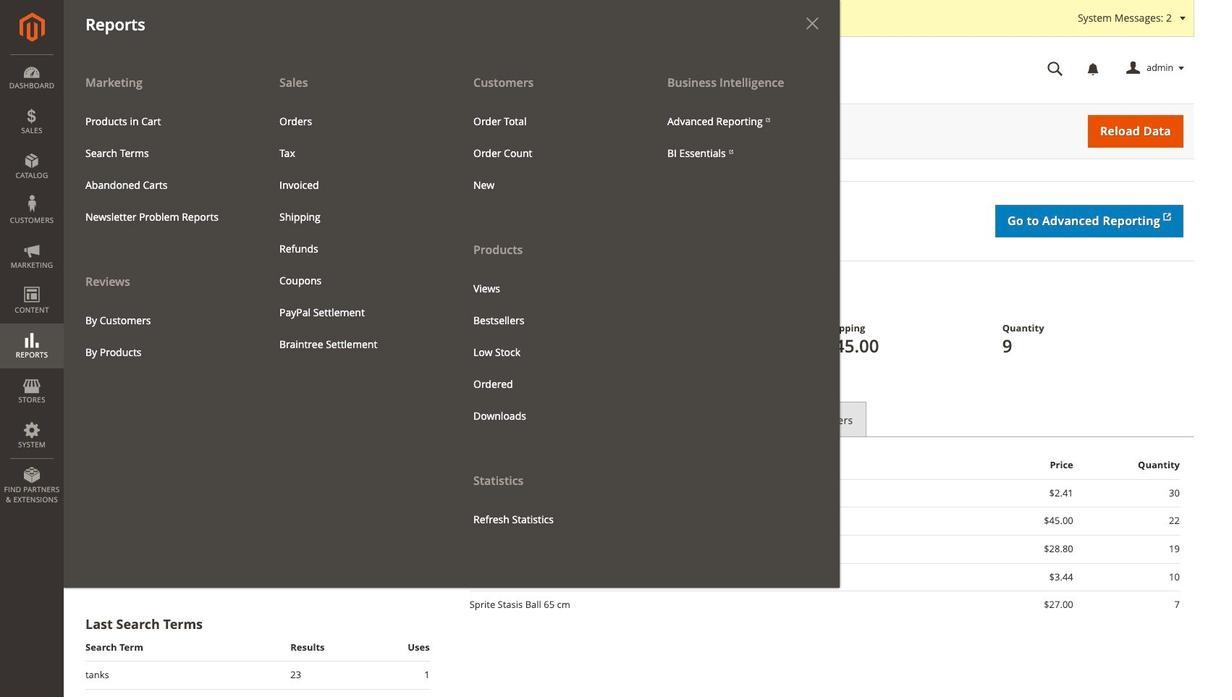 Task type: vqa. For each thing, say whether or not it's contained in the screenshot.
menu
yes



Task type: locate. For each thing, give the bounding box(es) containing it.
menu
[[64, 67, 840, 588], [64, 67, 258, 368], [452, 67, 646, 536], [75, 105, 247, 233], [269, 105, 441, 361], [463, 105, 635, 201], [657, 105, 829, 169], [463, 273, 635, 432], [75, 305, 247, 368]]

menu bar
[[0, 0, 840, 588]]

magento admin panel image
[[19, 12, 45, 42]]



